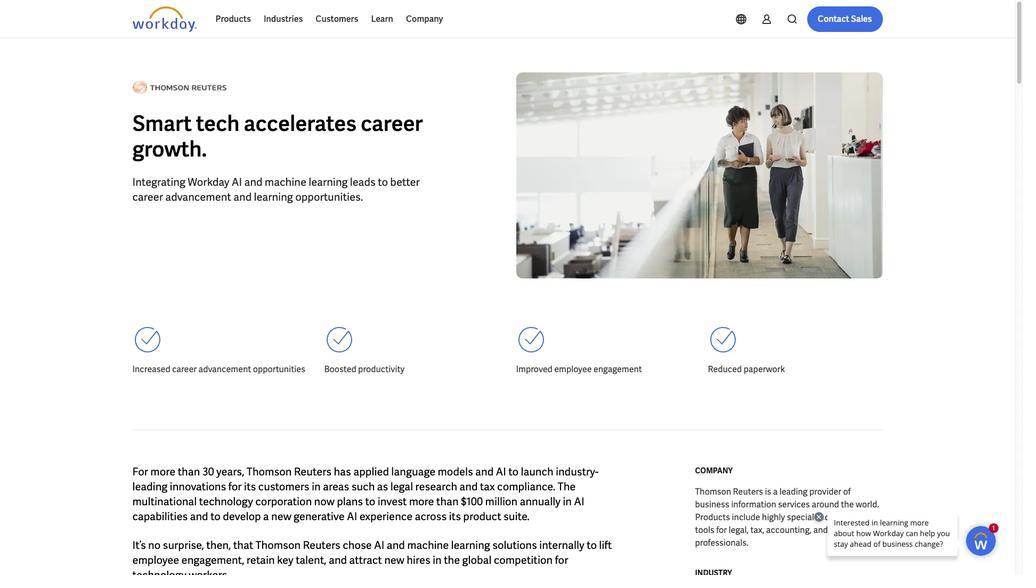 Task type: locate. For each thing, give the bounding box(es) containing it.
2 horizontal spatial for
[[716, 525, 727, 536]]

0 vertical spatial than
[[178, 465, 200, 479]]

0 horizontal spatial learning
[[254, 190, 293, 204]]

corporation
[[255, 495, 312, 509]]

for
[[132, 465, 148, 479]]

to left develop
[[210, 510, 221, 524]]

internally
[[539, 539, 584, 553]]

technology inside it's no surprise, then, that thomson reuters chose ai and machine learning solutions internally to lift employee engagement, retain key talent, and attract new hires in the global competition for technology workers.
[[132, 569, 186, 576]]

products down business
[[695, 512, 730, 523]]

1 vertical spatial products
[[695, 512, 730, 523]]

than up innovations
[[178, 465, 200, 479]]

1 horizontal spatial in
[[433, 554, 442, 568]]

for inside thomson reuters is a leading provider of business information services around the world. products include highly specialized software and tools for legal, tax, accounting, and compliance professionals.
[[716, 525, 727, 536]]

leading up services
[[780, 487, 808, 498]]

reuters
[[294, 465, 332, 479], [733, 487, 763, 498], [303, 539, 340, 553]]

0 vertical spatial for
[[228, 480, 242, 494]]

the down of
[[841, 499, 854, 511]]

technology up develop
[[199, 495, 253, 509]]

new
[[271, 510, 291, 524], [384, 554, 404, 568]]

for up professionals.
[[716, 525, 727, 536]]

competition
[[494, 554, 553, 568]]

to
[[378, 175, 388, 189], [508, 465, 519, 479], [365, 495, 375, 509], [210, 510, 221, 524], [587, 539, 597, 553]]

1 vertical spatial reuters
[[733, 487, 763, 498]]

1 vertical spatial for
[[716, 525, 727, 536]]

ai up attract
[[374, 539, 384, 553]]

such
[[352, 480, 375, 494]]

customers button
[[309, 6, 365, 32]]

technology inside the for more than 30 years, thomson reuters has applied language models and ai to launch industry- leading innovations for its customers in areas such as legal research and tax compliance. the multinational technology corporation now plans to invest more than $100 million annually in ai capabilities and to develop a new generative ai experience across its product suite.
[[199, 495, 253, 509]]

than down research
[[436, 495, 459, 509]]

2 vertical spatial in
[[433, 554, 442, 568]]

0 vertical spatial its
[[244, 480, 256, 494]]

0 horizontal spatial machine
[[265, 175, 306, 189]]

workday
[[188, 175, 229, 189]]

1 vertical spatial employee
[[132, 554, 179, 568]]

its
[[244, 480, 256, 494], [449, 510, 461, 524]]

2 horizontal spatial learning
[[451, 539, 490, 553]]

employee
[[554, 364, 592, 375], [132, 554, 179, 568]]

integrating workday ai and machine learning leads to better career advancement and learning opportunities.
[[132, 175, 420, 204]]

more
[[150, 465, 175, 479], [409, 495, 434, 509]]

1 horizontal spatial learning
[[309, 175, 348, 189]]

0 horizontal spatial its
[[244, 480, 256, 494]]

around
[[812, 499, 839, 511]]

1 vertical spatial advancement
[[198, 364, 251, 375]]

1 horizontal spatial career
[[172, 364, 197, 375]]

leading down for
[[132, 480, 168, 494]]

1 vertical spatial machine
[[407, 539, 449, 553]]

reuters up areas
[[294, 465, 332, 479]]

advancement
[[165, 190, 231, 204], [198, 364, 251, 375]]

more up the "across"
[[409, 495, 434, 509]]

0 horizontal spatial in
[[312, 480, 321, 494]]

to right the leads
[[378, 175, 388, 189]]

in up now
[[312, 480, 321, 494]]

applied
[[353, 465, 389, 479]]

business
[[695, 499, 729, 511]]

a
[[773, 487, 778, 498], [263, 510, 269, 524]]

in right hires
[[433, 554, 442, 568]]

for down internally
[[555, 554, 568, 568]]

compliance.
[[497, 480, 555, 494]]

capabilities
[[132, 510, 188, 524]]

company
[[406, 13, 443, 25]]

invest
[[378, 495, 407, 509]]

of
[[843, 487, 851, 498]]

0 horizontal spatial technology
[[132, 569, 186, 576]]

0 vertical spatial machine
[[265, 175, 306, 189]]

in down 'the'
[[563, 495, 572, 509]]

0 horizontal spatial employee
[[132, 554, 179, 568]]

company
[[695, 466, 733, 476]]

thomson
[[247, 465, 292, 479], [695, 487, 731, 498], [256, 539, 301, 553]]

advancement inside integrating workday ai and machine learning leads to better career advancement and learning opportunities.
[[165, 190, 231, 204]]

include
[[732, 512, 760, 523]]

talent,
[[296, 554, 327, 568]]

new inside the for more than 30 years, thomson reuters has applied language models and ai to launch industry- leading innovations for its customers in areas such as legal research and tax compliance. the multinational technology corporation now plans to invest more than $100 million annually in ai capabilities and to develop a new generative ai experience across its product suite.
[[271, 510, 291, 524]]

contact sales
[[818, 13, 872, 25]]

solutions
[[492, 539, 537, 553]]

a right is
[[773, 487, 778, 498]]

0 horizontal spatial a
[[263, 510, 269, 524]]

reuters for it's no surprise, then, that thomson reuters chose ai and machine learning solutions internally to lift employee engagement, retain key talent, and attract new hires in the global competition for technology workers.
[[303, 539, 340, 553]]

it's
[[132, 539, 146, 553]]

and
[[244, 175, 263, 189], [233, 190, 252, 204], [475, 465, 494, 479], [460, 480, 478, 494], [190, 510, 208, 524], [867, 512, 882, 523], [813, 525, 828, 536], [387, 539, 405, 553], [329, 554, 347, 568]]

1 horizontal spatial a
[[773, 487, 778, 498]]

1 vertical spatial learning
[[254, 190, 293, 204]]

2 horizontal spatial career
[[361, 110, 423, 137]]

2 vertical spatial reuters
[[303, 539, 340, 553]]

thomson up customers
[[247, 465, 292, 479]]

reuters inside the for more than 30 years, thomson reuters has applied language models and ai to launch industry- leading innovations for its customers in areas such as legal research and tax compliance. the multinational technology corporation now plans to invest more than $100 million annually in ai capabilities and to develop a new generative ai experience across its product suite.
[[294, 465, 332, 479]]

ai up compliance.
[[496, 465, 506, 479]]

legal,
[[729, 525, 749, 536]]

ai right "workday"
[[232, 175, 242, 189]]

1 vertical spatial more
[[409, 495, 434, 509]]

0 vertical spatial career
[[361, 110, 423, 137]]

1 vertical spatial career
[[132, 190, 163, 204]]

thomson up key
[[256, 539, 301, 553]]

2 horizontal spatial in
[[563, 495, 572, 509]]

to left lift
[[587, 539, 597, 553]]

ai inside integrating workday ai and machine learning leads to better career advancement and learning opportunities.
[[232, 175, 242, 189]]

product
[[463, 510, 501, 524]]

its down $100
[[449, 510, 461, 524]]

new down corporation
[[271, 510, 291, 524]]

2 vertical spatial learning
[[451, 539, 490, 553]]

0 vertical spatial reuters
[[294, 465, 332, 479]]

0 vertical spatial a
[[773, 487, 778, 498]]

ai
[[232, 175, 242, 189], [496, 465, 506, 479], [574, 495, 584, 509], [347, 510, 357, 524], [374, 539, 384, 553]]

technology down no
[[132, 569, 186, 576]]

1 horizontal spatial technology
[[199, 495, 253, 509]]

reuters inside it's no surprise, then, that thomson reuters chose ai and machine learning solutions internally to lift employee engagement, retain key talent, and attract new hires in the global competition for technology workers.
[[303, 539, 340, 553]]

lift
[[599, 539, 612, 553]]

as
[[377, 480, 388, 494]]

industry-
[[556, 465, 599, 479]]

sales
[[851, 13, 872, 25]]

boosted productivity
[[324, 364, 405, 375]]

leading inside the for more than 30 years, thomson reuters has applied language models and ai to launch industry- leading innovations for its customers in areas such as legal research and tax compliance. the multinational technology corporation now plans to invest more than $100 million annually in ai capabilities and to develop a new generative ai experience across its product suite.
[[132, 480, 168, 494]]

0 vertical spatial more
[[150, 465, 175, 479]]

0 vertical spatial products
[[216, 13, 251, 25]]

new left hires
[[384, 554, 404, 568]]

than
[[178, 465, 200, 479], [436, 495, 459, 509]]

1 horizontal spatial leading
[[780, 487, 808, 498]]

opportunities.
[[295, 190, 363, 204]]

1 horizontal spatial employee
[[554, 364, 592, 375]]

1 horizontal spatial more
[[409, 495, 434, 509]]

1 horizontal spatial the
[[841, 499, 854, 511]]

machine up hires
[[407, 539, 449, 553]]

a down corporation
[[263, 510, 269, 524]]

career
[[361, 110, 423, 137], [132, 190, 163, 204], [172, 364, 197, 375]]

0 horizontal spatial products
[[216, 13, 251, 25]]

for
[[228, 480, 242, 494], [716, 525, 727, 536], [555, 554, 568, 568]]

more right for
[[150, 465, 175, 479]]

1 vertical spatial than
[[436, 495, 459, 509]]

1 horizontal spatial products
[[695, 512, 730, 523]]

years,
[[216, 465, 244, 479]]

1 horizontal spatial new
[[384, 554, 404, 568]]

0 horizontal spatial for
[[228, 480, 242, 494]]

1 vertical spatial a
[[263, 510, 269, 524]]

products inside thomson reuters is a leading provider of business information services around the world. products include highly specialized software and tools for legal, tax, accounting, and compliance professionals.
[[695, 512, 730, 523]]

thomson reuters is a leading provider of business information services around the world. products include highly specialized software and tools for legal, tax, accounting, and compliance professionals.
[[695, 487, 882, 549]]

0 vertical spatial thomson
[[247, 465, 292, 479]]

2 vertical spatial thomson
[[256, 539, 301, 553]]

reuters up talent,
[[303, 539, 340, 553]]

employee right improved on the right of page
[[554, 364, 592, 375]]

industries
[[264, 13, 303, 25]]

1 vertical spatial the
[[444, 554, 460, 568]]

1 horizontal spatial for
[[555, 554, 568, 568]]

hires
[[407, 554, 430, 568]]

1 vertical spatial new
[[384, 554, 404, 568]]

learning inside it's no surprise, then, that thomson reuters chose ai and machine learning solutions internally to lift employee engagement, retain key talent, and attract new hires in the global competition for technology workers.
[[451, 539, 490, 553]]

0 vertical spatial technology
[[199, 495, 253, 509]]

the left global
[[444, 554, 460, 568]]

generative
[[294, 510, 345, 524]]

thomson up business
[[695, 487, 731, 498]]

0 horizontal spatial the
[[444, 554, 460, 568]]

for inside it's no surprise, then, that thomson reuters chose ai and machine learning solutions internally to lift employee engagement, retain key talent, and attract new hires in the global competition for technology workers.
[[555, 554, 568, 568]]

reuters up the "information"
[[733, 487, 763, 498]]

0 horizontal spatial career
[[132, 190, 163, 204]]

employee down no
[[132, 554, 179, 568]]

2 vertical spatial for
[[555, 554, 568, 568]]

1 vertical spatial technology
[[132, 569, 186, 576]]

develop
[[223, 510, 261, 524]]

0 vertical spatial new
[[271, 510, 291, 524]]

1 vertical spatial thomson
[[695, 487, 731, 498]]

1 horizontal spatial machine
[[407, 539, 449, 553]]

innovations
[[170, 480, 226, 494]]

0 vertical spatial the
[[841, 499, 854, 511]]

attract
[[349, 554, 382, 568]]

thomson reuters holdings inc. image
[[132, 72, 226, 102]]

growth.
[[132, 135, 207, 163]]

for down years,
[[228, 480, 242, 494]]

accounting,
[[766, 525, 812, 536]]

0 vertical spatial learning
[[309, 175, 348, 189]]

annually
[[520, 495, 561, 509]]

0 vertical spatial in
[[312, 480, 321, 494]]

boosted
[[324, 364, 356, 375]]

machine up opportunities.
[[265, 175, 306, 189]]

0 vertical spatial advancement
[[165, 190, 231, 204]]

thomson inside the for more than 30 years, thomson reuters has applied language models and ai to launch industry- leading innovations for its customers in areas such as legal research and tax compliance. the multinational technology corporation now plans to invest more than $100 million annually in ai capabilities and to develop a new generative ai experience across its product suite.
[[247, 465, 292, 479]]

products left industries
[[216, 13, 251, 25]]

0 horizontal spatial more
[[150, 465, 175, 479]]

0 horizontal spatial leading
[[132, 480, 168, 494]]

has
[[334, 465, 351, 479]]

thomson inside it's no surprise, then, that thomson reuters chose ai and machine learning solutions internally to lift employee engagement, retain key talent, and attract new hires in the global competition for technology workers.
[[256, 539, 301, 553]]

1 horizontal spatial its
[[449, 510, 461, 524]]

increased career advancement opportunities
[[132, 364, 305, 375]]

launch
[[521, 465, 553, 479]]

0 horizontal spatial new
[[271, 510, 291, 524]]

0 vertical spatial employee
[[554, 364, 592, 375]]

technology
[[199, 495, 253, 509], [132, 569, 186, 576]]

tax,
[[751, 525, 764, 536]]

its down years,
[[244, 480, 256, 494]]

thomson for it's no surprise, then, that thomson reuters chose ai and machine learning solutions internally to lift employee engagement, retain key talent, and attract new hires in the global competition for technology workers.
[[256, 539, 301, 553]]



Task type: describe. For each thing, give the bounding box(es) containing it.
plans
[[337, 495, 363, 509]]

go to the homepage image
[[132, 6, 196, 32]]

contact
[[818, 13, 849, 25]]

products button
[[209, 6, 257, 32]]

1 vertical spatial its
[[449, 510, 461, 524]]

legal
[[390, 480, 413, 494]]

career inside integrating workday ai and machine learning leads to better career advancement and learning opportunities.
[[132, 190, 163, 204]]

accelerates
[[244, 110, 357, 137]]

learn button
[[365, 6, 400, 32]]

to up compliance.
[[508, 465, 519, 479]]

experience
[[360, 510, 413, 524]]

reuters for for more than 30 years, thomson reuters has applied language models and ai to launch industry- leading innovations for its customers in areas such as legal research and tax compliance. the multinational technology corporation now plans to invest more than $100 million annually in ai capabilities and to develop a new generative ai experience across its product suite.
[[294, 465, 332, 479]]

$100
[[461, 495, 483, 509]]

smart tech accelerates career growth.
[[132, 110, 423, 163]]

1 vertical spatial in
[[563, 495, 572, 509]]

provider
[[810, 487, 842, 498]]

to inside it's no surprise, then, that thomson reuters chose ai and machine learning solutions internally to lift employee engagement, retain key talent, and attract new hires in the global competition for technology workers.
[[587, 539, 597, 553]]

0 horizontal spatial than
[[178, 465, 200, 479]]

improved
[[516, 364, 553, 375]]

surprise,
[[163, 539, 204, 553]]

engagement
[[594, 364, 642, 375]]

then,
[[206, 539, 231, 553]]

software
[[832, 512, 865, 523]]

customers
[[258, 480, 309, 494]]

it's no surprise, then, that thomson reuters chose ai and machine learning solutions internally to lift employee engagement, retain key talent, and attract new hires in the global competition for technology workers.
[[132, 539, 612, 576]]

ai down plans
[[347, 510, 357, 524]]

specialized
[[787, 512, 830, 523]]

employee inside it's no surprise, then, that thomson reuters chose ai and machine learning solutions internally to lift employee engagement, retain key talent, and attract new hires in the global competition for technology workers.
[[132, 554, 179, 568]]

thomson inside thomson reuters is a leading provider of business information services around the world. products include highly specialized software and tools for legal, tax, accounting, and compliance professionals.
[[695, 487, 731, 498]]

language
[[391, 465, 436, 479]]

reduced
[[708, 364, 742, 375]]

industries button
[[257, 6, 309, 32]]

information
[[731, 499, 776, 511]]

engagement,
[[182, 554, 244, 568]]

to inside integrating workday ai and machine learning leads to better career advancement and learning opportunities.
[[378, 175, 388, 189]]

leading inside thomson reuters is a leading provider of business information services around the world. products include highly specialized software and tools for legal, tax, accounting, and compliance professionals.
[[780, 487, 808, 498]]

compliance
[[830, 525, 875, 536]]

workers.
[[189, 569, 230, 576]]

machine inside integrating workday ai and machine learning leads to better career advancement and learning opportunities.
[[265, 175, 306, 189]]

improved employee engagement
[[516, 364, 642, 375]]

productivity
[[358, 364, 405, 375]]

career inside smart tech accelerates career growth.
[[361, 110, 423, 137]]

for more than 30 years, thomson reuters has applied language models and ai to launch industry- leading innovations for its customers in areas such as legal research and tax compliance. the multinational technology corporation now plans to invest more than $100 million annually in ai capabilities and to develop a new generative ai experience across its product suite.
[[132, 465, 599, 524]]

the
[[558, 480, 576, 494]]

a inside the for more than 30 years, thomson reuters has applied language models and ai to launch industry- leading innovations for its customers in areas such as legal research and tax compliance. the multinational technology corporation now plans to invest more than $100 million annually in ai capabilities and to develop a new generative ai experience across its product suite.
[[263, 510, 269, 524]]

ai inside it's no surprise, then, that thomson reuters chose ai and machine learning solutions internally to lift employee engagement, retain key talent, and attract new hires in the global competition for technology workers.
[[374, 539, 384, 553]]

the inside it's no surprise, then, that thomson reuters chose ai and machine learning solutions internally to lift employee engagement, retain key talent, and attract new hires in the global competition for technology workers.
[[444, 554, 460, 568]]

reuters inside thomson reuters is a leading provider of business information services around the world. products include highly specialized software and tools for legal, tax, accounting, and compliance professionals.
[[733, 487, 763, 498]]

company button
[[400, 6, 450, 32]]

retain
[[247, 554, 275, 568]]

multinational
[[132, 495, 197, 509]]

highly
[[762, 512, 785, 523]]

contact sales link
[[807, 6, 883, 32]]

tech
[[196, 110, 240, 137]]

the inside thomson reuters is a leading provider of business information services around the world. products include highly specialized software and tools for legal, tax, accounting, and compliance professionals.
[[841, 499, 854, 511]]

ai down 'the'
[[574, 495, 584, 509]]

products inside dropdown button
[[216, 13, 251, 25]]

thomson for for more than 30 years, thomson reuters has applied language models and ai to launch industry- leading innovations for its customers in areas such as legal research and tax compliance. the multinational technology corporation now plans to invest more than $100 million annually in ai capabilities and to develop a new generative ai experience across its product suite.
[[247, 465, 292, 479]]

leads
[[350, 175, 376, 189]]

better
[[390, 175, 420, 189]]

chose
[[343, 539, 372, 553]]

world.
[[856, 499, 879, 511]]

opportunities
[[253, 364, 305, 375]]

suite.
[[504, 510, 530, 524]]

1 horizontal spatial than
[[436, 495, 459, 509]]

no
[[148, 539, 161, 553]]

smart
[[132, 110, 192, 137]]

that
[[233, 539, 253, 553]]

areas
[[323, 480, 349, 494]]

to down "such"
[[365, 495, 375, 509]]

tools
[[695, 525, 715, 536]]

professionals.
[[695, 538, 749, 549]]

models
[[438, 465, 473, 479]]

for inside the for more than 30 years, thomson reuters has applied language models and ai to launch industry- leading innovations for its customers in areas such as legal research and tax compliance. the multinational technology corporation now plans to invest more than $100 million annually in ai capabilities and to develop a new generative ai experience across its product suite.
[[228, 480, 242, 494]]

tax
[[480, 480, 495, 494]]

global
[[462, 554, 492, 568]]

million
[[485, 495, 518, 509]]

increased
[[132, 364, 170, 375]]

learn
[[371, 13, 393, 25]]

customers
[[316, 13, 358, 25]]

services
[[778, 499, 810, 511]]

machine inside it's no surprise, then, that thomson reuters chose ai and machine learning solutions internally to lift employee engagement, retain key talent, and attract new hires in the global competition for technology workers.
[[407, 539, 449, 553]]

is
[[765, 487, 771, 498]]

2 vertical spatial career
[[172, 364, 197, 375]]

new inside it's no surprise, then, that thomson reuters chose ai and machine learning solutions internally to lift employee engagement, retain key talent, and attract new hires in the global competition for technology workers.
[[384, 554, 404, 568]]

key
[[277, 554, 293, 568]]

a inside thomson reuters is a leading provider of business information services around the world. products include highly specialized software and tools for legal, tax, accounting, and compliance professionals.
[[773, 487, 778, 498]]

in inside it's no surprise, then, that thomson reuters chose ai and machine learning solutions internally to lift employee engagement, retain key talent, and attract new hires in the global competition for technology workers.
[[433, 554, 442, 568]]

research
[[415, 480, 457, 494]]

integrating
[[132, 175, 185, 189]]

reduced paperwork
[[708, 364, 785, 375]]

30
[[202, 465, 214, 479]]

paperwork
[[744, 364, 785, 375]]



Task type: vqa. For each thing, say whether or not it's contained in the screenshot.
"HAS"
yes



